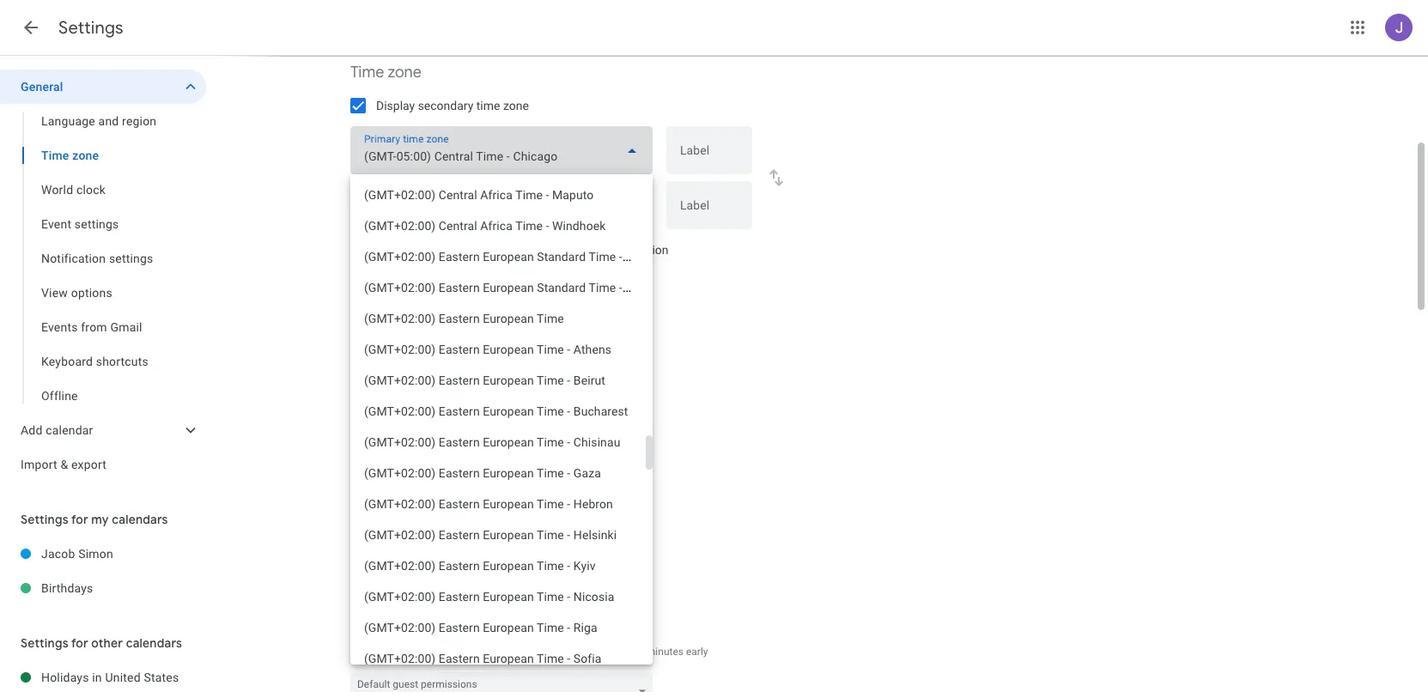 Task type: locate. For each thing, give the bounding box(es) containing it.
1 vertical spatial world clock
[[351, 357, 432, 376]]

in
[[92, 671, 102, 685]]

0 horizontal spatial event settings
[[41, 217, 119, 231]]

notification
[[41, 252, 106, 266]]

time up display at the left top
[[351, 63, 384, 82]]

1 horizontal spatial world clock
[[351, 357, 432, 376]]

general tree item
[[0, 70, 206, 104]]

1 vertical spatial event settings
[[351, 520, 448, 540]]

and left longer
[[537, 646, 554, 658]]

minutes
[[472, 646, 510, 658], [647, 646, 684, 658]]

meetings
[[418, 611, 468, 625], [419, 646, 462, 658], [588, 646, 630, 658]]

minutes right 5
[[472, 646, 510, 658]]

world clock up the notification
[[41, 183, 106, 197]]

world clock
[[41, 183, 106, 197], [351, 357, 432, 376]]

event
[[41, 217, 71, 231], [351, 520, 389, 540]]

2 for from the top
[[71, 636, 88, 651]]

5
[[464, 646, 470, 658]]

my
[[453, 243, 469, 257], [91, 512, 109, 528]]

permissions
[[421, 679, 477, 691]]

display
[[376, 99, 415, 113]]

settings right go back icon
[[58, 17, 124, 39]]

to
[[399, 243, 410, 257], [571, 243, 582, 257]]

for left other
[[71, 636, 88, 651]]

view
[[41, 286, 68, 300]]

world down the language
[[41, 183, 73, 197]]

2 vertical spatial clock
[[442, 393, 470, 406]]

1 for from the top
[[71, 512, 88, 528]]

and
[[98, 114, 119, 128], [537, 646, 554, 658]]

(gmt+02:00) central africa time - maputo option
[[351, 180, 646, 211]]

clock up show world clock
[[395, 357, 432, 376]]

other
[[91, 636, 123, 651]]

my right the update
[[453, 243, 469, 257]]

for for other
[[71, 636, 88, 651]]

event settings
[[41, 217, 119, 231], [351, 520, 448, 540]]

0 vertical spatial time
[[477, 99, 500, 113]]

end
[[351, 646, 368, 658]]

across
[[565, 278, 596, 290]]

world
[[409, 393, 439, 406]]

2 horizontal spatial time
[[598, 278, 619, 290]]

jacob simon tree item
[[0, 537, 206, 571]]

0 horizontal spatial time zone
[[41, 149, 99, 162]]

1 horizontal spatial early
[[686, 646, 708, 658]]

calendars for settings for other calendars
[[126, 636, 182, 651]]

united
[[105, 671, 141, 685]]

export
[[71, 458, 107, 472]]

zone up works
[[543, 243, 568, 257]]

update
[[413, 243, 450, 257]]

about
[[405, 278, 432, 290]]

zone up display at the left top
[[388, 63, 422, 82]]

calendars up jacob simon tree item
[[112, 512, 168, 528]]

time right primary
[[516, 243, 540, 257]]

1 horizontal spatial event settings
[[351, 520, 448, 540]]

Label for primary time zone. text field
[[681, 144, 739, 168]]

(gmt+02:00) eastern european time - helsinki option
[[351, 520, 646, 551]]

time zone
[[351, 63, 422, 82], [41, 149, 99, 162]]

world
[[41, 183, 73, 197], [351, 357, 392, 376]]

time zone down the language
[[41, 149, 99, 162]]

from
[[81, 321, 107, 334]]

jacob simon
[[41, 547, 113, 561]]

jacob
[[41, 547, 75, 561]]

time right the secondary
[[477, 99, 500, 113]]

my up jacob simon tree item
[[91, 512, 109, 528]]

clock
[[76, 183, 106, 197], [395, 357, 432, 376], [442, 393, 470, 406]]

0 horizontal spatial to
[[399, 243, 410, 257]]

(gmt+02:00) eastern european time - sofia option
[[351, 644, 646, 675]]

to right 'ask'
[[399, 243, 410, 257]]

minutes right 10
[[647, 646, 684, 658]]

region
[[122, 114, 157, 128]]

tree
[[0, 70, 206, 482]]

(gmt+02:00) central africa time - khartoum option
[[351, 149, 646, 180]]

2 vertical spatial settings
[[393, 520, 448, 540]]

(gmt+02:00) eastern european time - beirut option
[[351, 365, 646, 396]]

and left the region
[[98, 114, 119, 128]]

default
[[357, 679, 390, 691]]

0 horizontal spatial early
[[512, 646, 534, 658]]

events from gmail
[[41, 321, 142, 334]]

calendars
[[112, 512, 168, 528], [126, 636, 182, 651]]

0 vertical spatial clock
[[76, 183, 106, 197]]

add
[[21, 424, 43, 437]]

0 horizontal spatial event
[[41, 217, 71, 231]]

None field
[[351, 126, 653, 174]]

clock up notification settings at the top
[[76, 183, 106, 197]]

world clock inside group
[[41, 183, 106, 197]]

1 horizontal spatial world
[[351, 357, 392, 376]]

1 horizontal spatial to
[[571, 243, 582, 257]]

0 horizontal spatial time
[[477, 99, 500, 113]]

1 horizontal spatial event
[[351, 520, 389, 540]]

show world clock
[[376, 393, 470, 406]]

meetings left 10
[[588, 646, 630, 658]]

1 horizontal spatial and
[[537, 646, 554, 658]]

holidays in united states
[[41, 671, 179, 685]]

10
[[633, 646, 644, 658]]

early right 10
[[686, 646, 708, 658]]

(gmt+02:00) eastern european time - nicosia option
[[351, 582, 646, 613]]

settings
[[58, 17, 124, 39], [21, 512, 69, 528], [21, 636, 69, 651]]

2 to from the left
[[571, 243, 582, 257]]

time down the language
[[41, 149, 69, 162]]

early
[[512, 646, 534, 658], [686, 646, 708, 658]]

world clock up "show"
[[351, 357, 432, 376]]

settings up jacob
[[21, 512, 69, 528]]

0 horizontal spatial time
[[41, 149, 69, 162]]

settings
[[75, 217, 119, 231], [109, 252, 153, 266], [393, 520, 448, 540]]

1 vertical spatial and
[[537, 646, 554, 658]]

0 vertical spatial event settings
[[41, 217, 119, 231]]

1 horizontal spatial time
[[516, 243, 540, 257]]

2 vertical spatial time
[[598, 278, 619, 290]]

0 vertical spatial for
[[71, 512, 88, 528]]

learn more about how google calendar works across time zones
[[351, 278, 649, 290]]

0 vertical spatial calendars
[[112, 512, 168, 528]]

2 horizontal spatial clock
[[442, 393, 470, 406]]

(gmt+02:00) eastern european standard time - tripoli option
[[351, 272, 646, 303]]

1 vertical spatial for
[[71, 636, 88, 651]]

0 horizontal spatial clock
[[76, 183, 106, 197]]

calendars up states
[[126, 636, 182, 651]]

0 vertical spatial and
[[98, 114, 119, 128]]

2 early from the left
[[686, 646, 708, 658]]

0 vertical spatial settings
[[58, 17, 124, 39]]

to left the current
[[571, 243, 582, 257]]

meetings up 5
[[418, 611, 468, 625]]

minute
[[385, 646, 416, 658]]

0 vertical spatial time zone
[[351, 63, 422, 82]]

settings for my calendars
[[21, 512, 168, 528]]

1 vertical spatial my
[[91, 512, 109, 528]]

(gmt+02:00) eastern european time option
[[351, 303, 646, 334]]

world inside group
[[41, 183, 73, 197]]

location
[[626, 243, 669, 257]]

1 horizontal spatial my
[[453, 243, 469, 257]]

early down (gmt+02:00) eastern european time - riga option on the left bottom of the page
[[512, 646, 534, 658]]

calendars for settings for my calendars
[[112, 512, 168, 528]]

and inside group
[[98, 114, 119, 128]]

settings heading
[[58, 17, 124, 39]]

time zone up display at the left top
[[351, 63, 422, 82]]

zone up "(gmt+02:00) central africa time - khartoum" 'option'
[[503, 99, 529, 113]]

1 minutes from the left
[[472, 646, 510, 658]]

1 vertical spatial clock
[[395, 357, 432, 376]]

1 horizontal spatial clock
[[395, 357, 432, 376]]

settings up holidays
[[21, 636, 69, 651]]

offline
[[41, 389, 78, 403]]

time
[[477, 99, 500, 113], [516, 243, 540, 257], [598, 278, 619, 290]]

clock right world
[[442, 393, 470, 406]]

0 vertical spatial world clock
[[41, 183, 106, 197]]

1 vertical spatial settings
[[21, 512, 69, 528]]

time left 'zones'
[[598, 278, 619, 290]]

1 vertical spatial event
[[351, 520, 389, 540]]

2 vertical spatial settings
[[21, 636, 69, 651]]

1 vertical spatial time
[[41, 149, 69, 162]]

shortcuts
[[96, 355, 149, 369]]

(gmt+02:00) eastern european time - gaza option
[[351, 458, 646, 489]]

time
[[351, 63, 384, 82], [41, 149, 69, 162]]

&
[[61, 458, 68, 472]]

1 vertical spatial calendars
[[126, 636, 182, 651]]

0 horizontal spatial world clock
[[41, 183, 106, 197]]

0 horizontal spatial minutes
[[472, 646, 510, 658]]

for
[[71, 512, 88, 528], [71, 636, 88, 651]]

for up jacob simon
[[71, 512, 88, 528]]

1 to from the left
[[399, 243, 410, 257]]

zones
[[621, 278, 649, 290]]

settings for settings
[[58, 17, 124, 39]]

0 vertical spatial time
[[351, 63, 384, 82]]

learn
[[351, 278, 376, 290]]

for for my
[[71, 512, 88, 528]]

language
[[41, 114, 95, 128]]

0 vertical spatial settings
[[75, 217, 119, 231]]

group
[[0, 104, 206, 413]]

0 horizontal spatial and
[[98, 114, 119, 128]]

clock inside group
[[76, 183, 106, 197]]

add calendar
[[21, 424, 93, 437]]

1 vertical spatial time zone
[[41, 149, 99, 162]]

0 horizontal spatial world
[[41, 183, 73, 197]]

world up "show"
[[351, 357, 392, 376]]

zone
[[388, 63, 422, 82], [503, 99, 529, 113], [72, 149, 99, 162], [543, 243, 568, 257]]

1 horizontal spatial minutes
[[647, 646, 684, 658]]

holidays in united states link
[[41, 661, 206, 693]]

1 vertical spatial world
[[351, 357, 392, 376]]

time zones link
[[598, 278, 649, 290]]

(gmt+02:00) eastern european time - athens option
[[351, 334, 646, 365]]

0 vertical spatial world
[[41, 183, 73, 197]]

settings for settings for other calendars
[[21, 636, 69, 651]]



Task type: describe. For each thing, give the bounding box(es) containing it.
show
[[376, 393, 406, 406]]

1 early from the left
[[512, 646, 534, 658]]

birthdays link
[[41, 571, 206, 606]]

settings for settings for my calendars
[[21, 512, 69, 528]]

end 30 minute meetings 5 minutes early and longer meetings 10 minutes early
[[351, 646, 708, 658]]

(gmt+02:00) eastern european time - hebron option
[[351, 489, 646, 520]]

0 vertical spatial event
[[41, 217, 71, 231]]

speedy
[[376, 611, 415, 625]]

settings for other calendars
[[21, 636, 182, 651]]

options
[[71, 286, 112, 300]]

settings for my calendars tree
[[0, 537, 206, 606]]

display secondary time zone
[[376, 99, 529, 113]]

0 vertical spatial my
[[453, 243, 469, 257]]

import & export
[[21, 458, 107, 472]]

tree containing general
[[0, 70, 206, 482]]

simon
[[78, 547, 113, 561]]

1 vertical spatial time
[[516, 243, 540, 257]]

import
[[21, 458, 57, 472]]

general
[[21, 80, 63, 94]]

group containing language and region
[[0, 104, 206, 413]]

time zone inside group
[[41, 149, 99, 162]]

Label for secondary time zone. text field
[[681, 199, 739, 223]]

works
[[535, 278, 562, 290]]

0 horizontal spatial my
[[91, 512, 109, 528]]

primary
[[472, 243, 513, 257]]

gmail
[[110, 321, 142, 334]]

go back image
[[21, 17, 41, 38]]

zone down language and region
[[72, 149, 99, 162]]

view options
[[41, 286, 112, 300]]

google
[[456, 278, 489, 290]]

current
[[585, 243, 623, 257]]

events
[[41, 321, 78, 334]]

(gmt+02:00) central africa time - windhoek option
[[351, 211, 646, 241]]

meetings left 5
[[419, 646, 462, 658]]

2 minutes from the left
[[647, 646, 684, 658]]

keyboard
[[41, 355, 93, 369]]

keyboard shortcuts
[[41, 355, 149, 369]]

speedy meetings
[[376, 611, 468, 625]]

ask to update my primary time zone to current location
[[376, 243, 669, 257]]

calendar
[[491, 278, 532, 290]]

(gmt+02:00) eastern european time - chisinau option
[[351, 427, 646, 458]]

(gmt+02:00) eastern european time - bucharest option
[[351, 396, 646, 427]]

birthdays
[[41, 582, 93, 595]]

states
[[144, 671, 179, 685]]

(gmt+02:00) eastern european standard time - kaliningrad option
[[351, 241, 646, 272]]

30
[[370, 646, 382, 658]]

more
[[379, 278, 403, 290]]

notification settings
[[41, 252, 153, 266]]

calendar
[[46, 424, 93, 437]]

how
[[434, 278, 453, 290]]

holidays
[[41, 671, 89, 685]]

ask
[[376, 243, 397, 257]]

(gmt+02:00) eastern european time - riga option
[[351, 613, 646, 644]]

1 vertical spatial settings
[[109, 252, 153, 266]]

1 horizontal spatial time zone
[[351, 63, 422, 82]]

holidays in united states tree item
[[0, 661, 206, 693]]

time inside group
[[41, 149, 69, 162]]

language and region
[[41, 114, 157, 128]]

1 horizontal spatial time
[[351, 63, 384, 82]]

longer
[[556, 646, 585, 658]]

birthdays tree item
[[0, 571, 206, 606]]

secondary
[[418, 99, 474, 113]]

default guest permissions
[[357, 679, 477, 691]]

(gmt+02:00) eastern european time - kyiv option
[[351, 551, 646, 582]]

guest
[[393, 679, 419, 691]]



Task type: vqa. For each thing, say whether or not it's contained in the screenshot.
Calendar Element
no



